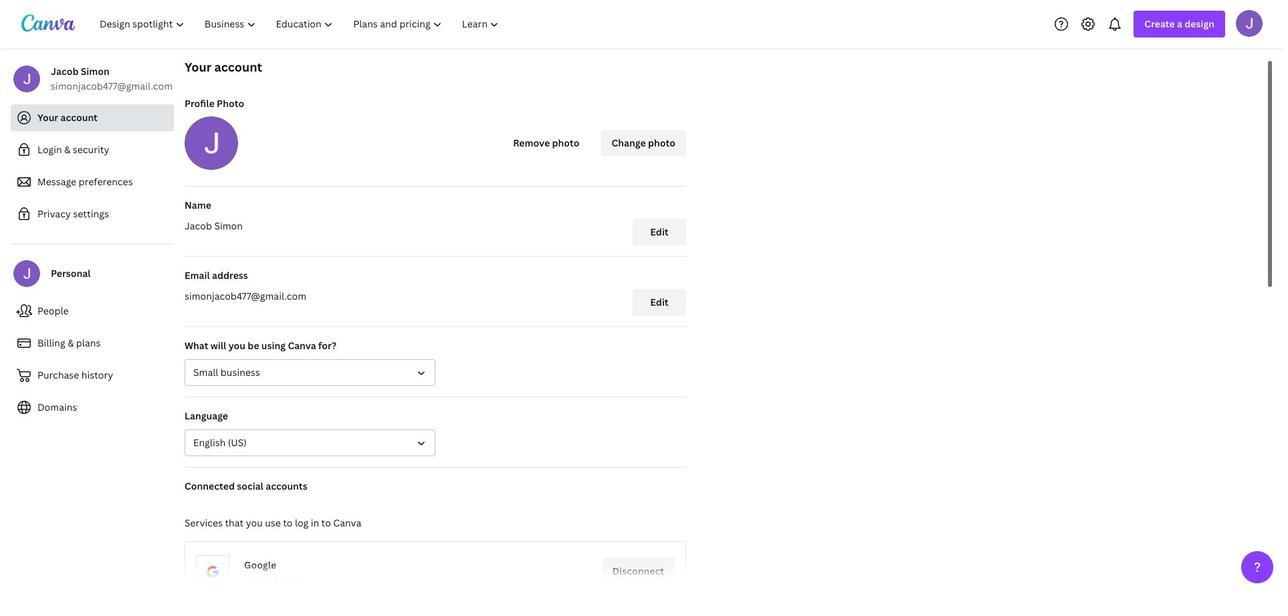 Task type: describe. For each thing, give the bounding box(es) containing it.
Language: English (US) button
[[185, 429, 435, 456]]

top level navigation element
[[91, 11, 511, 37]]



Task type: locate. For each thing, give the bounding box(es) containing it.
None button
[[185, 359, 435, 386]]

jacob simon image
[[1236, 10, 1263, 36]]



Task type: vqa. For each thing, say whether or not it's contained in the screenshot.
Social Media link to the top
no



